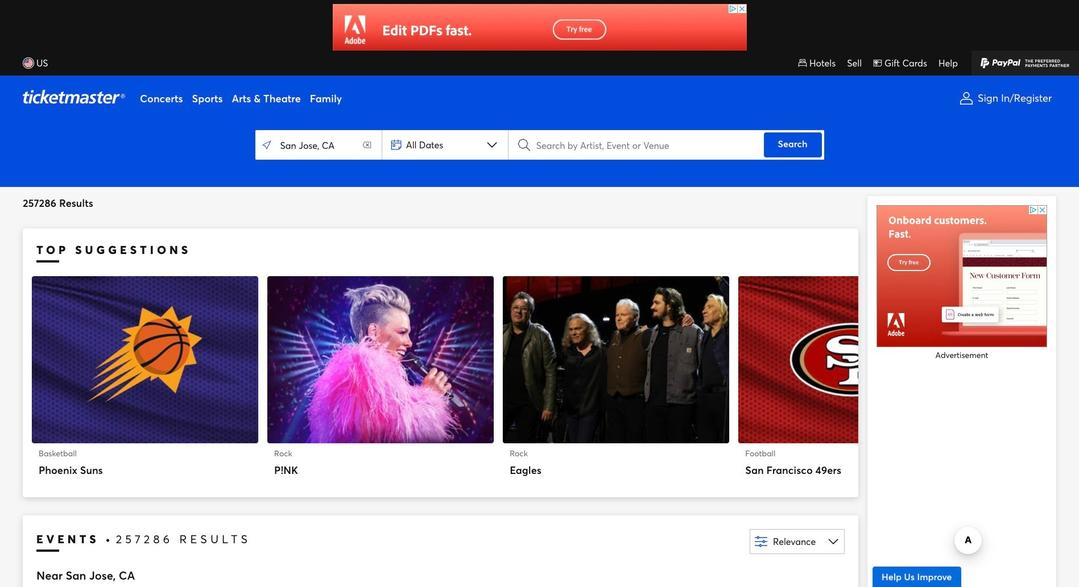Task type: locate. For each thing, give the bounding box(es) containing it.
menu inside main navigation element
[[135, 76, 950, 121]]

0 horizontal spatial advertisement element
[[333, 4, 747, 55]]

paypal preferred payments partner image
[[972, 51, 1080, 76]]

menu
[[135, 76, 950, 121]]

1 horizontal spatial advertisement element
[[877, 205, 1048, 348]]

City or Zip Code field
[[258, 133, 379, 158]]

Search by Artist, Event or Venue text field
[[531, 133, 762, 158]]

0 vertical spatial advertisement element
[[333, 4, 747, 55]]

None search field
[[255, 130, 824, 160]]

advertisement element
[[333, 4, 747, 55], [877, 205, 1048, 348]]

main navigation element
[[0, 51, 1080, 121]]



Task type: describe. For each thing, give the bounding box(es) containing it.
1 vertical spatial advertisement element
[[877, 205, 1048, 348]]



Task type: vqa. For each thing, say whether or not it's contained in the screenshot.
Advertisement element to the bottom
yes



